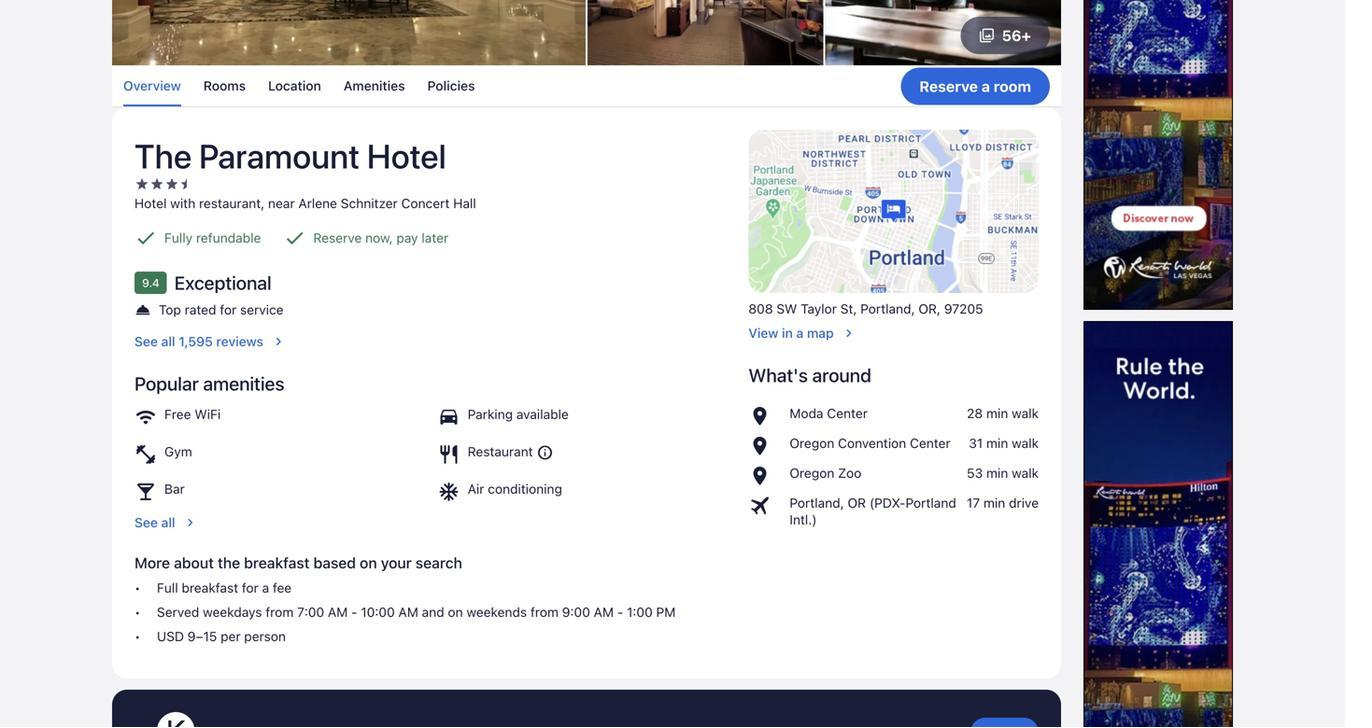 Task type: vqa. For each thing, say whether or not it's contained in the screenshot.
Waterpark button
no



Task type: describe. For each thing, give the bounding box(es) containing it.
all for see all
[[161, 515, 175, 531]]

portland
[[906, 495, 957, 511]]

theme default image
[[537, 445, 554, 461]]

oregon zoo
[[790, 466, 862, 481]]

oregon for oregon convention center
[[790, 436, 835, 451]]

later
[[422, 230, 449, 246]]

zoo
[[838, 466, 862, 481]]

walk for 53 min walk
[[1012, 466, 1039, 481]]

full breakfast for a fee
[[157, 580, 292, 596]]

intl.)
[[790, 512, 817, 528]]

or,
[[919, 301, 941, 317]]

17
[[967, 495, 980, 511]]

amenities link
[[344, 65, 405, 107]]

usd 9–15 per person
[[157, 629, 286, 644]]

see all 1,595 reviews button
[[135, 326, 726, 350]]

around
[[812, 364, 872, 386]]

directional image
[[179, 176, 194, 191]]

min for 53
[[987, 466, 1008, 481]]

56+ button
[[961, 17, 1050, 54]]

lobby image
[[112, 0, 586, 65]]

rated
[[185, 302, 216, 317]]

xsmall image
[[164, 176, 179, 191]]

56+
[[1002, 27, 1031, 44]]

view in a map button
[[749, 317, 1039, 342]]

a inside list item
[[262, 580, 269, 596]]

or
[[848, 495, 866, 511]]

served
[[157, 605, 199, 620]]

more about the breakfast based on your search
[[135, 554, 462, 572]]

breakfast inside list item
[[182, 580, 238, 596]]

service
[[240, 302, 284, 317]]

31 min walk
[[969, 436, 1039, 451]]

808 sw taylor st, portland, or, 97205
[[749, 301, 983, 317]]

positive theme image
[[283, 227, 306, 249]]

0 vertical spatial hotel
[[367, 136, 446, 176]]

on inside list item
[[448, 605, 463, 620]]

refundable
[[196, 230, 261, 246]]

taylor
[[801, 301, 837, 317]]

see all
[[135, 515, 175, 531]]

1,595
[[179, 334, 213, 349]]

top rated for service
[[159, 302, 284, 317]]

a inside button
[[796, 325, 804, 341]]

portland, or (pdx-portland intl.)
[[790, 495, 957, 528]]

see for see all 1,595 reviews
[[135, 334, 158, 349]]

bar
[[164, 481, 185, 497]]

3 am from the left
[[594, 605, 614, 620]]

1 horizontal spatial portland,
[[861, 301, 915, 317]]

full
[[157, 580, 178, 596]]

1 am from the left
[[328, 605, 348, 620]]

map image
[[749, 130, 1039, 293]]

exceptional
[[174, 272, 272, 294]]

gym
[[164, 444, 192, 459]]

9–15
[[188, 629, 217, 644]]

pm
[[656, 605, 676, 620]]

1 horizontal spatial breakfast
[[244, 554, 310, 572]]

2 am from the left
[[398, 605, 418, 620]]

schnitzer
[[341, 196, 398, 211]]

pay
[[397, 230, 418, 246]]

what's
[[749, 364, 808, 386]]

air conditioning
[[468, 481, 562, 497]]

map
[[807, 325, 834, 341]]

concert
[[401, 196, 450, 211]]

all for see all 1,595 reviews
[[161, 334, 175, 349]]

reserve for reserve a room
[[920, 78, 978, 95]]

0 vertical spatial on
[[360, 554, 377, 572]]

weekends
[[467, 605, 527, 620]]

walk for 31 min walk
[[1012, 436, 1039, 451]]

the paramount hotel
[[135, 136, 446, 176]]

53
[[967, 466, 983, 481]]

list containing overview
[[112, 65, 1061, 107]]

room
[[994, 78, 1031, 95]]

(pdx-
[[870, 495, 906, 511]]

about
[[174, 554, 214, 572]]

fully refundable
[[164, 230, 261, 246]]

location link
[[268, 65, 321, 107]]

min for 28
[[987, 406, 1008, 421]]

fee
[[273, 580, 292, 596]]

1:00
[[627, 605, 653, 620]]

your
[[381, 554, 412, 572]]

policies
[[428, 78, 475, 93]]

reserve a room
[[920, 78, 1031, 95]]

usd
[[157, 629, 184, 644]]

free wifi
[[164, 407, 221, 422]]

the
[[218, 554, 240, 572]]

moda
[[790, 406, 824, 421]]

see all 1,595 reviews
[[135, 334, 263, 349]]

amenities
[[203, 373, 285, 395]]

served weekdays from 7:00 am - 10:00 am and on weekends from 9:00 am - 1:00 pm list item
[[135, 604, 726, 621]]

1 - from the left
[[351, 605, 357, 620]]

list for more about the breakfast based on your search
[[135, 580, 726, 645]]

more
[[135, 554, 170, 572]]

parking
[[468, 407, 513, 422]]

17 min drive
[[967, 495, 1039, 511]]

serves dinner and happy hour image
[[825, 0, 1061, 65]]

31
[[969, 436, 983, 451]]

medium image for view in a map button on the top right of page
[[841, 326, 856, 341]]

top
[[159, 302, 181, 317]]

per
[[221, 629, 241, 644]]

fully
[[164, 230, 193, 246]]



Task type: locate. For each thing, give the bounding box(es) containing it.
overview
[[123, 78, 181, 93]]

0 vertical spatial center
[[827, 406, 868, 421]]

portland, inside portland, or (pdx-portland intl.)
[[790, 495, 844, 511]]

10:00
[[361, 605, 395, 620]]

from down fee
[[266, 605, 294, 620]]

7:00
[[297, 605, 324, 620]]

9.4
[[142, 276, 160, 289]]

0 horizontal spatial a
[[262, 580, 269, 596]]

medium image
[[271, 334, 286, 349]]

min
[[987, 406, 1008, 421], [987, 436, 1008, 451], [987, 466, 1008, 481], [984, 495, 1006, 511]]

0 vertical spatial for
[[220, 302, 237, 317]]

a inside button
[[982, 78, 990, 95]]

hotel with restaurant, near arlene schnitzer concert hall
[[135, 196, 476, 211]]

for for rated
[[220, 302, 237, 317]]

popular location image for oregon convention center
[[749, 435, 782, 458]]

medium image
[[841, 326, 856, 341], [183, 516, 198, 531]]

2 see from the top
[[135, 515, 158, 531]]

0 vertical spatial portland,
[[861, 301, 915, 317]]

small image
[[135, 302, 151, 318]]

reserve for reserve now, pay later
[[313, 230, 362, 246]]

view
[[749, 325, 779, 341]]

1 vertical spatial medium image
[[183, 516, 198, 531]]

808
[[749, 301, 773, 317]]

2 horizontal spatial am
[[594, 605, 614, 620]]

am right 9:00
[[594, 605, 614, 620]]

min right '31'
[[987, 436, 1008, 451]]

weekdays
[[203, 605, 262, 620]]

for for breakfast
[[242, 580, 259, 596]]

0 vertical spatial list
[[112, 65, 1061, 107]]

drive
[[1009, 495, 1039, 511]]

xsmall image down the
[[149, 176, 164, 191]]

2 from from the left
[[531, 605, 559, 620]]

all down bar
[[161, 515, 175, 531]]

for up weekdays
[[242, 580, 259, 596]]

0 vertical spatial breakfast
[[244, 554, 310, 572]]

exceptional element
[[174, 272, 272, 294]]

restaurant
[[468, 444, 533, 459]]

portland, up view in a map button on the top right of page
[[861, 301, 915, 317]]

list containing moda center
[[749, 405, 1039, 529]]

1 vertical spatial reserve
[[313, 230, 362, 246]]

available
[[517, 407, 569, 422]]

2 vertical spatial walk
[[1012, 466, 1039, 481]]

0 horizontal spatial from
[[266, 605, 294, 620]]

for down exceptional element
[[220, 302, 237, 317]]

wifi
[[195, 407, 221, 422]]

reserve down "arlene"
[[313, 230, 362, 246]]

a left room
[[982, 78, 990, 95]]

portland, up 'intl.)'
[[790, 495, 844, 511]]

full breakfast for a fee list item
[[135, 580, 726, 597]]

amenities
[[344, 78, 405, 93]]

positive theme image
[[135, 227, 157, 249]]

served weekdays from 7:00 am - 10:00 am and on weekends from 9:00 am - 1:00 pm
[[157, 605, 676, 620]]

popular location image down popular location icon
[[749, 435, 782, 458]]

medium image inside view in a map button
[[841, 326, 856, 341]]

- left the 10:00
[[351, 605, 357, 620]]

now,
[[365, 230, 393, 246]]

on right and
[[448, 605, 463, 620]]

3 walk from the top
[[1012, 466, 1039, 481]]

all inside see all 1,595 reviews button
[[161, 334, 175, 349]]

1 vertical spatial oregon
[[790, 466, 835, 481]]

1 vertical spatial portland,
[[790, 495, 844, 511]]

2 walk from the top
[[1012, 436, 1039, 451]]

0 horizontal spatial portland,
[[790, 495, 844, 511]]

popular location image
[[749, 405, 782, 428]]

1 horizontal spatial on
[[448, 605, 463, 620]]

a right in
[[796, 325, 804, 341]]

0 vertical spatial popular location image
[[749, 435, 782, 458]]

all left the 1,595
[[161, 334, 175, 349]]

1 vertical spatial breakfast
[[182, 580, 238, 596]]

1 vertical spatial popular location image
[[749, 465, 782, 488]]

all
[[161, 334, 175, 349], [161, 515, 175, 531]]

st,
[[841, 301, 857, 317]]

convention
[[838, 436, 907, 451]]

person
[[244, 629, 286, 644]]

1 horizontal spatial medium image
[[841, 326, 856, 341]]

see for see all
[[135, 515, 158, 531]]

1 vertical spatial all
[[161, 515, 175, 531]]

1 see from the top
[[135, 334, 158, 349]]

oregon convention center
[[790, 436, 951, 451]]

breakfast
[[244, 554, 310, 572], [182, 580, 238, 596]]

1 vertical spatial for
[[242, 580, 259, 596]]

see all button
[[135, 503, 726, 531]]

rooms
[[204, 78, 246, 93]]

min for 31
[[987, 436, 1008, 451]]

1 vertical spatial center
[[910, 436, 951, 451]]

with
[[170, 196, 195, 211]]

0 horizontal spatial reserve
[[313, 230, 362, 246]]

min for 17
[[984, 495, 1006, 511]]

see inside see all button
[[135, 515, 158, 531]]

view in a map
[[749, 325, 834, 341]]

0 horizontal spatial hotel
[[135, 196, 167, 211]]

28 min walk
[[967, 406, 1039, 421]]

airport image
[[749, 495, 782, 517]]

1 horizontal spatial hotel
[[367, 136, 446, 176]]

0 vertical spatial see
[[135, 334, 158, 349]]

center up oregon convention center
[[827, 406, 868, 421]]

portland,
[[861, 301, 915, 317], [790, 495, 844, 511]]

1 from from the left
[[266, 605, 294, 620]]

a left fee
[[262, 580, 269, 596]]

air
[[468, 481, 484, 497]]

0 vertical spatial a
[[982, 78, 990, 95]]

2 all from the top
[[161, 515, 175, 531]]

min right 28
[[987, 406, 1008, 421]]

min right 53
[[987, 466, 1008, 481]]

all inside see all button
[[161, 515, 175, 531]]

1 horizontal spatial for
[[242, 580, 259, 596]]

0 vertical spatial medium image
[[841, 326, 856, 341]]

2 horizontal spatial a
[[982, 78, 990, 95]]

xsmall image
[[135, 176, 149, 191], [149, 176, 164, 191]]

28
[[967, 406, 983, 421]]

walk
[[1012, 406, 1039, 421], [1012, 436, 1039, 451], [1012, 466, 1039, 481]]

53 min walk
[[967, 466, 1039, 481]]

1 horizontal spatial reserve
[[920, 78, 978, 95]]

oregon down moda
[[790, 436, 835, 451]]

sw
[[777, 301, 797, 317]]

oregon
[[790, 436, 835, 451], [790, 466, 835, 481]]

reserve inside button
[[920, 78, 978, 95]]

am left and
[[398, 605, 418, 620]]

on left your
[[360, 554, 377, 572]]

oregon for oregon zoo
[[790, 466, 835, 481]]

free
[[164, 407, 191, 422]]

hotel up concert at the top of the page
[[367, 136, 446, 176]]

2 xsmall image from the left
[[149, 176, 164, 191]]

popular location image for oregon zoo
[[749, 465, 782, 488]]

arlene
[[298, 196, 337, 211]]

policies link
[[428, 65, 475, 107]]

am right 7:00
[[328, 605, 348, 620]]

1 vertical spatial see
[[135, 515, 158, 531]]

see up more
[[135, 515, 158, 531]]

breakfast up fee
[[244, 554, 310, 572]]

center
[[827, 406, 868, 421], [910, 436, 951, 451]]

walk up 31 min walk
[[1012, 406, 1039, 421]]

walk for 28 min walk
[[1012, 406, 1039, 421]]

list for what's around
[[749, 405, 1039, 529]]

0 vertical spatial all
[[161, 334, 175, 349]]

walk up drive
[[1012, 466, 1039, 481]]

rooms link
[[204, 65, 246, 107]]

am
[[328, 605, 348, 620], [398, 605, 418, 620], [594, 605, 614, 620]]

based
[[313, 554, 356, 572]]

location
[[268, 78, 321, 93]]

popular amenities
[[135, 373, 285, 395]]

a
[[982, 78, 990, 95], [796, 325, 804, 341], [262, 580, 269, 596]]

0 vertical spatial walk
[[1012, 406, 1039, 421]]

what's around
[[749, 364, 872, 386]]

2 - from the left
[[617, 605, 623, 620]]

1 horizontal spatial a
[[796, 325, 804, 341]]

suite, 1 king bed, accessible, fireplace | premium bedding, pillowtop beds, in-room safe, desk image
[[588, 0, 824, 65]]

1 vertical spatial list
[[749, 405, 1039, 529]]

2 vertical spatial list
[[135, 580, 726, 645]]

see down the small icon
[[135, 334, 158, 349]]

0 horizontal spatial -
[[351, 605, 357, 620]]

popular location image
[[749, 435, 782, 458], [749, 465, 782, 488]]

1 horizontal spatial -
[[617, 605, 623, 620]]

1 walk from the top
[[1012, 406, 1039, 421]]

2 vertical spatial a
[[262, 580, 269, 596]]

1 oregon from the top
[[790, 436, 835, 451]]

usd 9–15 per person list item
[[135, 629, 726, 645]]

0 horizontal spatial on
[[360, 554, 377, 572]]

from left 9:00
[[531, 605, 559, 620]]

reviews
[[216, 334, 263, 349]]

9:00
[[562, 605, 590, 620]]

1 vertical spatial on
[[448, 605, 463, 620]]

1 horizontal spatial am
[[398, 605, 418, 620]]

1 horizontal spatial center
[[910, 436, 951, 451]]

overview link
[[123, 65, 181, 107]]

0 horizontal spatial am
[[328, 605, 348, 620]]

paramount
[[199, 136, 360, 176]]

0 horizontal spatial medium image
[[183, 516, 198, 531]]

center left '31'
[[910, 436, 951, 451]]

medium image for see all button
[[183, 516, 198, 531]]

1 vertical spatial walk
[[1012, 436, 1039, 451]]

1 all from the top
[[161, 334, 175, 349]]

medium image down st,
[[841, 326, 856, 341]]

moda center
[[790, 406, 868, 421]]

1 popular location image from the top
[[749, 435, 782, 458]]

medium image right see all at the bottom left of the page
[[183, 516, 198, 531]]

see inside see all 1,595 reviews button
[[135, 334, 158, 349]]

for inside list item
[[242, 580, 259, 596]]

0 horizontal spatial center
[[827, 406, 868, 421]]

hotel down xsmall image
[[135, 196, 167, 211]]

medium image inside see all button
[[183, 516, 198, 531]]

parking available
[[468, 407, 569, 422]]

list
[[112, 65, 1061, 107], [749, 405, 1039, 529], [135, 580, 726, 645]]

2 oregon from the top
[[790, 466, 835, 481]]

reserve
[[920, 78, 978, 95], [313, 230, 362, 246]]

1 horizontal spatial from
[[531, 605, 559, 620]]

walk down 28 min walk on the bottom of page
[[1012, 436, 1039, 451]]

1 vertical spatial a
[[796, 325, 804, 341]]

0 vertical spatial reserve
[[920, 78, 978, 95]]

popular location image up airport 'icon'
[[749, 465, 782, 488]]

hotel
[[367, 136, 446, 176], [135, 196, 167, 211]]

97205
[[944, 301, 983, 317]]

1 vertical spatial hotel
[[135, 196, 167, 211]]

on
[[360, 554, 377, 572], [448, 605, 463, 620]]

xsmall image left xsmall image
[[135, 176, 149, 191]]

restaurant button
[[468, 444, 554, 462]]

reserve now, pay later
[[313, 230, 449, 246]]

0 horizontal spatial for
[[220, 302, 237, 317]]

breakfast down about on the bottom
[[182, 580, 238, 596]]

reserve down serves dinner and happy hour image
[[920, 78, 978, 95]]

0 horizontal spatial breakfast
[[182, 580, 238, 596]]

leading image
[[980, 28, 995, 43]]

list containing full breakfast for a fee
[[135, 580, 726, 645]]

min right 17
[[984, 495, 1006, 511]]

- left 1:00 on the bottom left of page
[[617, 605, 623, 620]]

oregon left zoo
[[790, 466, 835, 481]]

0 vertical spatial oregon
[[790, 436, 835, 451]]

and
[[422, 605, 444, 620]]

1 xsmall image from the left
[[135, 176, 149, 191]]

2 popular location image from the top
[[749, 465, 782, 488]]



